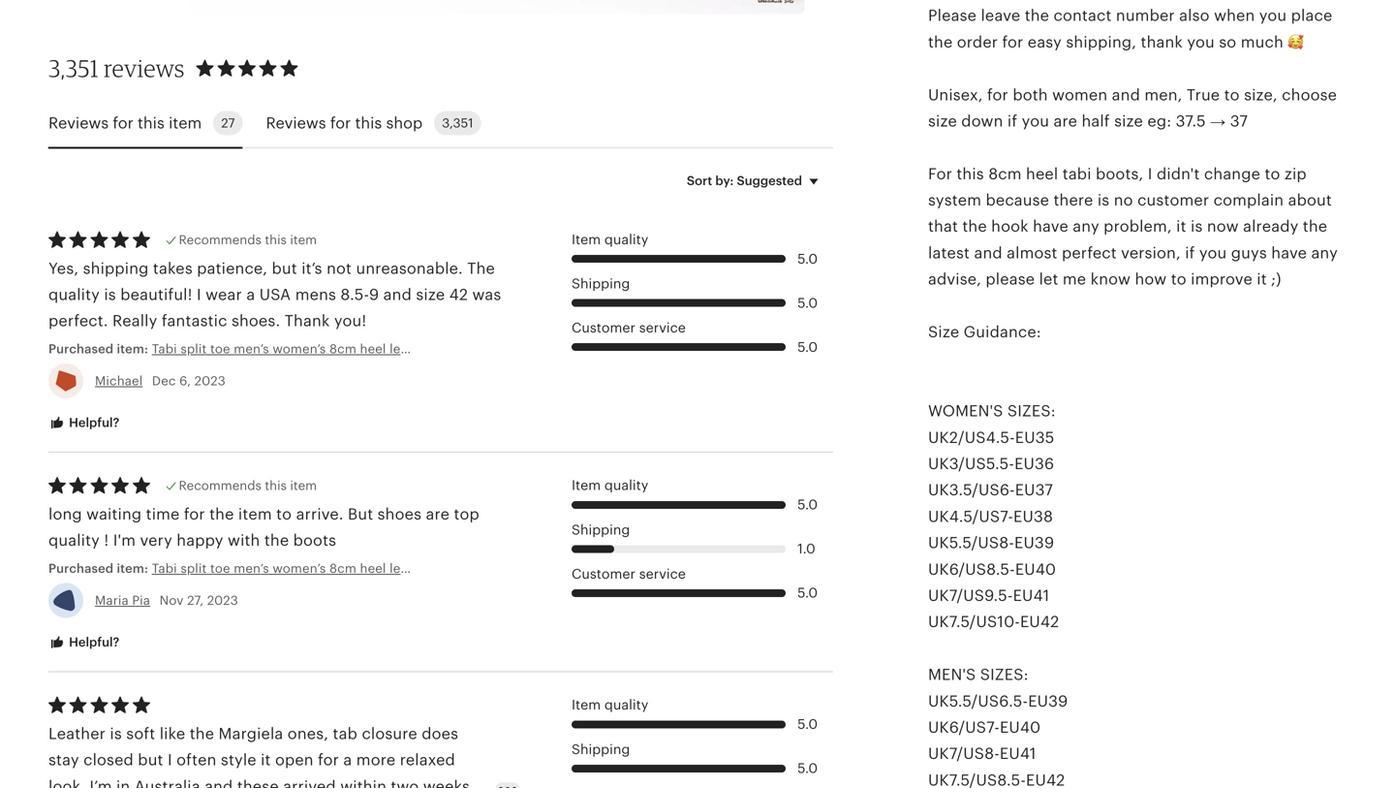 Task type: locate. For each thing, give the bounding box(es) containing it.
if right down
[[1008, 112, 1018, 130]]

reviews down 3,351 reviews
[[48, 114, 109, 132]]

eu41 inside women's sizes: uk2/us4.5-eu35 uk3/us5.5-eu36 uk3.5/us6-eu37 uk4.5/us7-eu38 uk5.5/us8-eu39 uk6/us8.5-eu40 uk7/us9.5-eu41 uk7.5/us10-eu42
[[1013, 587, 1050, 604]]

2 service from the top
[[639, 566, 686, 581]]

service
[[639, 320, 686, 336], [639, 566, 686, 581]]

2 helpful? button from the top
[[34, 625, 134, 661]]

any up perfect
[[1073, 218, 1100, 235]]

0 horizontal spatial a
[[247, 286, 255, 303]]

1 horizontal spatial i
[[197, 286, 201, 303]]

1 vertical spatial if
[[1186, 244, 1196, 262]]

thank
[[1141, 33, 1184, 51]]

item left 27
[[169, 114, 202, 132]]

5.0
[[798, 251, 818, 266], [798, 295, 818, 311], [798, 340, 818, 355], [798, 497, 818, 512], [798, 586, 818, 601], [798, 717, 818, 732], [798, 761, 818, 776]]

beautiful!
[[120, 286, 192, 303]]

1 vertical spatial item quality
[[572, 478, 649, 493]]

heel
[[1027, 165, 1059, 183], [360, 342, 386, 356], [360, 561, 386, 576]]

0 vertical spatial if
[[1008, 112, 1018, 130]]

3 item quality from the top
[[572, 698, 649, 713]]

0 horizontal spatial i
[[168, 751, 172, 769]]

1 vertical spatial service
[[639, 566, 686, 581]]

you
[[1260, 7, 1287, 24], [1188, 33, 1215, 51], [1022, 112, 1050, 130], [1200, 244, 1227, 262]]

item up arrive.
[[290, 479, 317, 493]]

uk7/us9.5-
[[929, 587, 1014, 604]]

to left arrive.
[[276, 505, 292, 523]]

uk6/us8.5-
[[929, 561, 1016, 578]]

have up ;)
[[1272, 244, 1308, 262]]

for up happy
[[184, 505, 205, 523]]

0 vertical spatial heel
[[1027, 165, 1059, 183]]

have up almost
[[1033, 218, 1069, 235]]

1 tabi split toe men's women's 8cm heel leather boots eu35-47 link from the top
[[152, 340, 526, 358]]

2 horizontal spatial i
[[1148, 165, 1153, 183]]

purchased item: tabi split toe men's women's 8cm heel leather boots eu35-47 down the long waiting time for the item to arrive. but shoes are top quality ! i'm very happy with the boots
[[48, 561, 526, 576]]

0 vertical spatial recommends
[[179, 233, 262, 247]]

2 customer service from the top
[[572, 566, 686, 581]]

for
[[1003, 33, 1024, 51], [988, 86, 1009, 103], [113, 114, 134, 132], [330, 114, 351, 132], [184, 505, 205, 523], [318, 751, 339, 769]]

helpful? button down maria
[[34, 625, 134, 661]]

helpful?
[[66, 415, 120, 430], [66, 635, 120, 649]]

2 men's from the top
[[234, 561, 269, 576]]

8cm for but
[[330, 561, 357, 576]]

eu39 inside women's sizes: uk2/us4.5-eu35 uk3/us5.5-eu36 uk3.5/us6-eu37 uk4.5/us7-eu38 uk5.5/us8-eu39 uk6/us8.5-eu40 uk7/us9.5-eu41 uk7.5/us10-eu42
[[1015, 534, 1055, 552]]

tabi split toe men's women's 8cm heel leather boots eu35-47 link down you!
[[152, 340, 526, 358]]

3,351 right shop
[[442, 116, 474, 130]]

shipping,
[[1067, 33, 1137, 51]]

1 item from the top
[[572, 232, 601, 247]]

item: for waiting
[[117, 561, 148, 576]]

0 vertical spatial item quality
[[572, 232, 649, 247]]

1 vertical spatial i
[[197, 286, 201, 303]]

boots
[[436, 342, 471, 356], [293, 532, 336, 549], [436, 561, 471, 576]]

0 vertical spatial item:
[[117, 342, 148, 356]]

size left eg:
[[1115, 112, 1144, 130]]

sizes: inside men's sizes: uk5.5/us6.5-eu39 uk6/us7-eu40 uk7/us8-eu41
[[981, 666, 1029, 683]]

any down about
[[1312, 244, 1339, 262]]

6 5.0 from the top
[[798, 717, 818, 732]]

3,351 for 3,351 reviews
[[48, 54, 99, 82]]

it's
[[302, 260, 322, 277]]

size down the unisex,
[[929, 112, 958, 130]]

0 horizontal spatial have
[[1033, 218, 1069, 235]]

item quality
[[572, 232, 649, 247], [572, 478, 649, 493], [572, 698, 649, 713]]

1 vertical spatial eu35-
[[475, 561, 511, 576]]

1 vertical spatial heel
[[360, 342, 386, 356]]

purchased item: tabi split toe men's women's 8cm heel leather boots eu35-47
[[48, 342, 526, 356], [48, 561, 526, 576]]

customer for long waiting time for the item to arrive. but shoes are top quality ! i'm very happy with the boots
[[572, 566, 636, 581]]

1 vertical spatial purchased
[[48, 561, 114, 576]]

you inside for this 8cm heel tabi boots, i didn't change to zip system because there is no customer complain about that the hook have any problem, it is now already the latest and almost perfect version, if you guys have any advise, please let me know how to improve it ;)
[[1200, 244, 1227, 262]]

leather is soft like the margiela ones, tab closure does stay closed but i often style it open for a more relaxed look. i'm in australia and these arrived within two weeks 
[[48, 725, 490, 788]]

reviews for reviews for this shop
[[266, 114, 326, 132]]

is down shipping
[[104, 286, 116, 303]]

1 vertical spatial eu40
[[1000, 719, 1041, 736]]

within
[[340, 778, 387, 788]]

the
[[467, 260, 495, 277]]

1 horizontal spatial 3,351
[[442, 116, 474, 130]]

margiela
[[219, 725, 283, 742]]

sizes: for eu35
[[1008, 402, 1056, 420]]

customer
[[1138, 191, 1210, 209]]

men's for happy
[[234, 561, 269, 576]]

purchased down perfect.
[[48, 342, 114, 356]]

two
[[391, 778, 419, 788]]

1 vertical spatial women's
[[273, 561, 326, 576]]

item: down i'm
[[117, 561, 148, 576]]

item for long waiting time for the item to arrive. but shoes are top quality ! i'm very happy with the boots
[[572, 478, 601, 493]]

0 vertical spatial women's
[[273, 342, 326, 356]]

1 vertical spatial helpful?
[[66, 635, 120, 649]]

2 leather from the top
[[390, 561, 433, 576]]

reviews right 27
[[266, 114, 326, 132]]

tab
[[333, 725, 358, 742]]

🥰
[[1288, 33, 1304, 51]]

1 vertical spatial it
[[1257, 271, 1268, 288]]

maria pia link
[[95, 593, 150, 608]]

2 horizontal spatial size
[[1115, 112, 1144, 130]]

arrived
[[283, 778, 336, 788]]

any
[[1073, 218, 1100, 235], [1312, 244, 1339, 262]]

1 vertical spatial boots
[[293, 532, 336, 549]]

this right for
[[957, 165, 985, 183]]

stay
[[48, 751, 79, 769]]

2 47 from the top
[[511, 561, 526, 576]]

1 horizontal spatial but
[[272, 260, 297, 277]]

1 vertical spatial item:
[[117, 561, 148, 576]]

leather
[[390, 342, 433, 356], [390, 561, 433, 576]]

tabi up dec
[[152, 342, 177, 356]]

3,351 left reviews
[[48, 54, 99, 82]]

reviews for this shop
[[266, 114, 423, 132]]

the up easy
[[1025, 7, 1050, 24]]

1 shipping from the top
[[572, 276, 630, 291]]

tabi
[[152, 342, 177, 356], [152, 561, 177, 576]]

0 vertical spatial customer
[[572, 320, 636, 336]]

0 vertical spatial a
[[247, 286, 255, 303]]

i inside yes, shipping takes patience, but it's not unreasonable. the quality is beautiful! i wear a usa mens 8.5-9 and size 42 was perfect. really fantastic shoes. thank you!
[[197, 286, 201, 303]]

1 vertical spatial shipping
[[572, 522, 630, 537]]

2 vertical spatial it
[[261, 751, 271, 769]]

i up australia at the bottom of page
[[168, 751, 172, 769]]

i left didn't
[[1148, 165, 1153, 183]]

2023 right 27, at the left bottom of page
[[207, 593, 238, 608]]

so
[[1220, 33, 1237, 51]]

relaxed
[[400, 751, 455, 769]]

helpful? down michael
[[66, 415, 120, 430]]

heel down you!
[[360, 342, 386, 356]]

1 vertical spatial leather
[[390, 561, 433, 576]]

item up it's
[[290, 233, 317, 247]]

0 vertical spatial recommends this item
[[179, 233, 317, 247]]

leather for boots
[[390, 561, 433, 576]]

1 eu35- from the top
[[475, 342, 511, 356]]

is left soft on the left bottom
[[110, 725, 122, 742]]

2 purchased from the top
[[48, 561, 114, 576]]

quality inside yes, shipping takes patience, but it's not unreasonable. the quality is beautiful! i wear a usa mens 8.5-9 and size 42 was perfect. really fantastic shoes. thank you!
[[48, 286, 100, 303]]

8cm down but
[[330, 561, 357, 576]]

2 toe from the top
[[210, 561, 230, 576]]

you left so
[[1188, 33, 1215, 51]]

0 vertical spatial i
[[1148, 165, 1153, 183]]

for up down
[[988, 86, 1009, 103]]

it left ;)
[[1257, 271, 1268, 288]]

the right that
[[963, 218, 987, 235]]

split for very
[[181, 561, 207, 576]]

0 vertical spatial customer service
[[572, 320, 686, 336]]

are left top
[[426, 505, 450, 523]]

2 customer from the top
[[572, 566, 636, 581]]

to inside the long waiting time for the item to arrive. but shoes are top quality ! i'm very happy with the boots
[[276, 505, 292, 523]]

men's
[[234, 342, 269, 356], [234, 561, 269, 576]]

women's down the long waiting time for the item to arrive. but shoes are top quality ! i'm very happy with the boots
[[273, 561, 326, 576]]

also
[[1180, 7, 1210, 24]]

1 vertical spatial eu39
[[1029, 692, 1069, 710]]

sizes: up uk5.5/us6.5-
[[981, 666, 1029, 683]]

1 customer from the top
[[572, 320, 636, 336]]

uk6/us7-
[[929, 719, 1000, 736]]

0 vertical spatial boots
[[436, 342, 471, 356]]

men's down with
[[234, 561, 269, 576]]

shipping for long waiting time for the item to arrive. but shoes are top quality ! i'm very happy with the boots
[[572, 522, 630, 537]]

1 helpful? from the top
[[66, 415, 120, 430]]

eu35- down top
[[475, 561, 511, 576]]

both
[[1013, 86, 1048, 103]]

women
[[1053, 86, 1108, 103]]

1 reviews from the left
[[48, 114, 109, 132]]

2 vertical spatial heel
[[360, 561, 386, 576]]

0 vertical spatial 3,351
[[48, 54, 99, 82]]

1 vertical spatial recommends this item
[[179, 479, 317, 493]]

please leave the contact number also when you place the order for easy shipping, thank you so much 🥰
[[929, 7, 1333, 51]]

sizes: inside women's sizes: uk2/us4.5-eu35 uk3/us5.5-eu36 uk3.5/us6-eu37 uk4.5/us7-eu38 uk5.5/us8-eu39 uk6/us8.5-eu40 uk7/us9.5-eu41 uk7.5/us10-eu42
[[1008, 402, 1056, 420]]

leather down unreasonable. at the top of page
[[390, 342, 433, 356]]

down
[[962, 112, 1004, 130]]

1 horizontal spatial a
[[344, 751, 352, 769]]

2 recommends from the top
[[179, 479, 262, 493]]

split down the fantastic at the top of the page
[[181, 342, 207, 356]]

boots for and
[[436, 342, 471, 356]]

2 vertical spatial shipping
[[572, 742, 630, 757]]

1 vertical spatial purchased item: tabi split toe men's women's 8cm heel leather boots eu35-47
[[48, 561, 526, 576]]

2023
[[195, 374, 226, 388], [207, 593, 238, 608]]

0 vertical spatial eu41
[[1013, 587, 1050, 604]]

a inside yes, shipping takes patience, but it's not unreasonable. the quality is beautiful! i wear a usa mens 8.5-9 and size 42 was perfect. really fantastic shoes. thank you!
[[247, 286, 255, 303]]

0 vertical spatial service
[[639, 320, 686, 336]]

eu41 up eu42
[[1013, 587, 1050, 604]]

2 eu35- from the top
[[475, 561, 511, 576]]

men's down shoes. at the left of page
[[234, 342, 269, 356]]

recommends this item
[[179, 233, 317, 247], [179, 479, 317, 493]]

0 vertical spatial item
[[572, 232, 601, 247]]

0 horizontal spatial any
[[1073, 218, 1100, 235]]

this down reviews
[[138, 114, 165, 132]]

0 vertical spatial helpful?
[[66, 415, 120, 430]]

split down happy
[[181, 561, 207, 576]]

1 horizontal spatial reviews
[[266, 114, 326, 132]]

0 vertical spatial tabi split toe men's women's 8cm heel leather boots eu35-47 link
[[152, 340, 526, 358]]

1 leather from the top
[[390, 342, 433, 356]]

are inside unisex, for both women and men, true to size, choose size down if you are half size eg: 37.5 → 37
[[1054, 112, 1078, 130]]

if inside for this 8cm heel tabi boots, i didn't change to zip system because there is no customer complain about that the hook have any problem, it is now already the latest and almost perfect version, if you guys have any advise, please let me know how to improve it ;)
[[1186, 244, 1196, 262]]

eg:
[[1148, 112, 1172, 130]]

1 toe from the top
[[210, 342, 230, 356]]

;)
[[1272, 271, 1282, 288]]

eu36
[[1015, 455, 1055, 473]]

the down the please
[[929, 33, 953, 51]]

2023 right 6,
[[195, 374, 226, 388]]

recommends this item up patience,
[[179, 233, 317, 247]]

uk7/us8-
[[929, 745, 1000, 762]]

2 reviews from the left
[[266, 114, 326, 132]]

tab list
[[48, 99, 834, 149]]

2 split from the top
[[181, 561, 207, 576]]

please
[[929, 7, 977, 24]]

and left men,
[[1112, 86, 1141, 103]]

0 vertical spatial eu40
[[1016, 561, 1057, 578]]

yes, shipping takes patience, but it's not unreasonable. the quality is beautiful! i wear a usa mens 8.5-9 and size 42 was perfect. really fantastic shoes. thank you!
[[48, 260, 502, 330]]

i left the "wear"
[[197, 286, 201, 303]]

yes,
[[48, 260, 79, 277]]

1 horizontal spatial any
[[1312, 244, 1339, 262]]

1 vertical spatial are
[[426, 505, 450, 523]]

it up these
[[261, 751, 271, 769]]

0 vertical spatial shipping
[[572, 276, 630, 291]]

look.
[[48, 778, 85, 788]]

and down style
[[205, 778, 233, 788]]

you down the both
[[1022, 112, 1050, 130]]

0 horizontal spatial 3,351
[[48, 54, 99, 82]]

1 vertical spatial customer
[[572, 566, 636, 581]]

2 vertical spatial item
[[572, 698, 601, 713]]

1 vertical spatial sizes:
[[981, 666, 1029, 683]]

toe down happy
[[210, 561, 230, 576]]

1 split from the top
[[181, 342, 207, 356]]

i'm
[[113, 532, 136, 549]]

2 item from the top
[[572, 478, 601, 493]]

service for long waiting time for the item to arrive. but shoes are top quality ! i'm very happy with the boots
[[639, 566, 686, 581]]

didn't
[[1157, 165, 1200, 183]]

shipping for yes, shipping takes patience, but it's not unreasonable. the quality is beautiful! i wear a usa mens 8.5-9 and size 42 was perfect. really fantastic shoes. thank you!
[[572, 276, 630, 291]]

1 recommends this item from the top
[[179, 233, 317, 247]]

helpful? down maria
[[66, 635, 120, 649]]

0 vertical spatial men's
[[234, 342, 269, 356]]

this inside for this 8cm heel tabi boots, i didn't change to zip system because there is no customer complain about that the hook have any problem, it is now already the latest and almost perfect version, if you guys have any advise, please let me know how to improve it ;)
[[957, 165, 985, 183]]

boots for boots
[[436, 561, 471, 576]]

2 women's from the top
[[273, 561, 326, 576]]

0 vertical spatial leather
[[390, 342, 433, 356]]

0 horizontal spatial but
[[138, 751, 163, 769]]

1 vertical spatial 47
[[511, 561, 526, 576]]

0 vertical spatial tabi
[[152, 342, 177, 356]]

purchased down !
[[48, 561, 114, 576]]

sizes: up the eu35
[[1008, 402, 1056, 420]]

item: for shipping
[[117, 342, 148, 356]]

8cm down you!
[[330, 342, 357, 356]]

helpful? for long waiting time for the item to arrive. but shoes are top quality ! i'm very happy with the boots
[[66, 635, 120, 649]]

but inside yes, shipping takes patience, but it's not unreasonable. the quality is beautiful! i wear a usa mens 8.5-9 and size 42 was perfect. really fantastic shoes. thank you!
[[272, 260, 297, 277]]

1 vertical spatial toe
[[210, 561, 230, 576]]

place
[[1292, 7, 1333, 24]]

1 vertical spatial tabi
[[152, 561, 177, 576]]

and down hook
[[975, 244, 1003, 262]]

1 tabi from the top
[[152, 342, 177, 356]]

leather for and
[[390, 342, 433, 356]]

uk4.5/us7-
[[929, 508, 1014, 525]]

1 vertical spatial men's
[[234, 561, 269, 576]]

0 vertical spatial helpful? button
[[34, 405, 134, 441]]

2 vertical spatial item quality
[[572, 698, 649, 713]]

men's sizes: uk5.5/us6.5-eu39 uk6/us7-eu40 uk7/us8-eu41
[[929, 666, 1069, 762]]

uk7.5/us10-
[[929, 613, 1021, 631]]

the up happy
[[210, 505, 234, 523]]

eu39 down eu38
[[1015, 534, 1055, 552]]

top
[[454, 505, 480, 523]]

1 vertical spatial eu41
[[1000, 745, 1037, 762]]

1 47 from the top
[[511, 342, 526, 356]]

and inside for this 8cm heel tabi boots, i didn't change to zip system because there is no customer complain about that the hook have any problem, it is now already the latest and almost perfect version, if you guys have any advise, please let me know how to improve it ;)
[[975, 244, 1003, 262]]

1 women's from the top
[[273, 342, 326, 356]]

eu40 inside men's sizes: uk5.5/us6.5-eu39 uk6/us7-eu40 uk7/us8-eu41
[[1000, 719, 1041, 736]]

this up the long waiting time for the item to arrive. but shoes are top quality ! i'm very happy with the boots
[[265, 479, 287, 493]]

eu41 inside men's sizes: uk5.5/us6.5-eu39 uk6/us7-eu40 uk7/us8-eu41
[[1000, 745, 1037, 762]]

7 5.0 from the top
[[798, 761, 818, 776]]

customer service for long waiting time for the item to arrive. but shoes are top quality ! i'm very happy with the boots
[[572, 566, 686, 581]]

0 vertical spatial sizes:
[[1008, 402, 1056, 420]]

2 purchased item: tabi split toe men's women's 8cm heel leather boots eu35-47 from the top
[[48, 561, 526, 576]]

nov
[[160, 593, 184, 608]]

item quality for long waiting time for the item to arrive. but shoes are top quality ! i'm very happy with the boots
[[572, 478, 649, 493]]

1 men's from the top
[[234, 342, 269, 356]]

eu39
[[1015, 534, 1055, 552], [1029, 692, 1069, 710]]

item: down really
[[117, 342, 148, 356]]

0 vertical spatial eu35-
[[475, 342, 511, 356]]

leather down shoes
[[390, 561, 433, 576]]

0 horizontal spatial it
[[261, 751, 271, 769]]

heel for but
[[360, 561, 386, 576]]

heel down but
[[360, 561, 386, 576]]

but down soft on the left bottom
[[138, 751, 163, 769]]

eu39 down eu42
[[1029, 692, 1069, 710]]

ones,
[[288, 725, 329, 742]]

you up improve
[[1200, 244, 1227, 262]]

is left no
[[1098, 191, 1110, 209]]

0 horizontal spatial if
[[1008, 112, 1018, 130]]

is inside yes, shipping takes patience, but it's not unreasonable. the quality is beautiful! i wear a usa mens 8.5-9 and size 42 was perfect. really fantastic shoes. thank you!
[[104, 286, 116, 303]]

2 helpful? from the top
[[66, 635, 120, 649]]

item inside the long waiting time for the item to arrive. but shoes are top quality ! i'm very happy with the boots
[[238, 505, 272, 523]]

no
[[1114, 191, 1134, 209]]

version,
[[1122, 244, 1181, 262]]

women's down thank
[[273, 342, 326, 356]]

3 5.0 from the top
[[798, 340, 818, 355]]

0 vertical spatial toe
[[210, 342, 230, 356]]

have
[[1033, 218, 1069, 235], [1272, 244, 1308, 262]]

boots down top
[[436, 561, 471, 576]]

0 vertical spatial purchased
[[48, 342, 114, 356]]

reviews
[[48, 114, 109, 132], [266, 114, 326, 132]]

usa
[[259, 286, 291, 303]]

1 item: from the top
[[117, 342, 148, 356]]

recommends up patience,
[[179, 233, 262, 247]]

boots inside the long waiting time for the item to arrive. but shoes are top quality ! i'm very happy with the boots
[[293, 532, 336, 549]]

it down customer
[[1177, 218, 1187, 235]]

shoes
[[378, 505, 422, 523]]

0 horizontal spatial reviews
[[48, 114, 109, 132]]

with
[[228, 532, 260, 549]]

change
[[1205, 165, 1261, 183]]

size inside yes, shipping takes patience, but it's not unreasonable. the quality is beautiful! i wear a usa mens 8.5-9 and size 42 was perfect. really fantastic shoes. thank you!
[[416, 286, 445, 303]]

2 shipping from the top
[[572, 522, 630, 537]]

2 item: from the top
[[117, 561, 148, 576]]

1 recommends from the top
[[179, 233, 262, 247]]

tab list containing reviews for this item
[[48, 99, 834, 149]]

1 vertical spatial have
[[1272, 244, 1308, 262]]

a down tab
[[344, 751, 352, 769]]

tabi for wear
[[152, 342, 177, 356]]

heel left tabi in the top right of the page
[[1027, 165, 1059, 183]]

to up 37
[[1225, 86, 1240, 103]]

customer
[[572, 320, 636, 336], [572, 566, 636, 581]]

1 vertical spatial customer service
[[572, 566, 686, 581]]

the
[[1025, 7, 1050, 24], [929, 33, 953, 51], [963, 218, 987, 235], [1303, 218, 1328, 235], [210, 505, 234, 523], [264, 532, 289, 549], [190, 725, 214, 742]]

helpful? button for long waiting time for the item to arrive. but shoes are top quality ! i'm very happy with the boots
[[34, 625, 134, 661]]

for up arrived
[[318, 751, 339, 769]]

5 5.0 from the top
[[798, 586, 818, 601]]

0 vertical spatial 47
[[511, 342, 526, 356]]

2 recommends this item from the top
[[179, 479, 317, 493]]

boots down "42"
[[436, 342, 471, 356]]

eu35- down was
[[475, 342, 511, 356]]

and inside unisex, for both women and men, true to size, choose size down if you are half size eg: 37.5 → 37
[[1112, 86, 1141, 103]]

toe down the fantastic at the top of the page
[[210, 342, 230, 356]]

size left "42"
[[416, 286, 445, 303]]

really
[[112, 312, 157, 330]]

item
[[572, 232, 601, 247], [572, 478, 601, 493], [572, 698, 601, 713]]

recommends up happy
[[179, 479, 262, 493]]

but
[[348, 505, 373, 523]]

for down leave
[[1003, 33, 1024, 51]]

0 vertical spatial 8cm
[[989, 165, 1022, 183]]

sizes:
[[1008, 402, 1056, 420], [981, 666, 1029, 683]]

1 horizontal spatial it
[[1177, 218, 1187, 235]]

if
[[1008, 112, 1018, 130], [1186, 244, 1196, 262]]

2 item quality from the top
[[572, 478, 649, 493]]

2 tabi split toe men's women's 8cm heel leather boots eu35-47 link from the top
[[152, 560, 526, 577]]

1 vertical spatial split
[[181, 561, 207, 576]]

1 vertical spatial helpful? button
[[34, 625, 134, 661]]

boots down arrive.
[[293, 532, 336, 549]]

0 vertical spatial split
[[181, 342, 207, 356]]

0 horizontal spatial size
[[416, 286, 445, 303]]

2 vertical spatial i
[[168, 751, 172, 769]]

service for yes, shipping takes patience, but it's not unreasonable. the quality is beautiful! i wear a usa mens 8.5-9 and size 42 was perfect. really fantastic shoes. thank you!
[[639, 320, 686, 336]]

2 tabi from the top
[[152, 561, 177, 576]]

1 helpful? button from the top
[[34, 405, 134, 441]]

1 vertical spatial tabi split toe men's women's 8cm heel leather boots eu35-47 link
[[152, 560, 526, 577]]

tabi split toe men's women's 8cm heel leather boots eu35-47 link down arrive.
[[152, 560, 526, 577]]

1 purchased item: tabi split toe men's women's 8cm heel leather boots eu35-47 from the top
[[48, 342, 526, 356]]

0 vertical spatial are
[[1054, 112, 1078, 130]]

but left it's
[[272, 260, 297, 277]]

sort by: suggested button
[[673, 160, 840, 201]]

0 vertical spatial any
[[1073, 218, 1100, 235]]

1 vertical spatial 8cm
[[330, 342, 357, 356]]

customer service
[[572, 320, 686, 336], [572, 566, 686, 581]]

3 shipping from the top
[[572, 742, 630, 757]]

recommends this item for but
[[179, 233, 317, 247]]

in
[[116, 778, 130, 788]]

1 vertical spatial but
[[138, 751, 163, 769]]

split
[[181, 342, 207, 356], [181, 561, 207, 576]]

i inside leather is soft like the margiela ones, tab closure does stay closed but i often style it open for a more relaxed look. i'm in australia and these arrived within two weeks
[[168, 751, 172, 769]]

1 service from the top
[[639, 320, 686, 336]]

tabi down the very
[[152, 561, 177, 576]]

the up often
[[190, 725, 214, 742]]

how
[[1136, 271, 1167, 288]]

let
[[1040, 271, 1059, 288]]

zip
[[1285, 165, 1307, 183]]

1 purchased from the top
[[48, 342, 114, 356]]

for down 3,351 reviews
[[113, 114, 134, 132]]

1 item quality from the top
[[572, 232, 649, 247]]

recommends this item up the long waiting time for the item to arrive. but shoes are top quality ! i'm very happy with the boots
[[179, 479, 317, 493]]

1 vertical spatial 3,351
[[442, 116, 474, 130]]

sizes: for eu39
[[981, 666, 1029, 683]]

are down "women"
[[1054, 112, 1078, 130]]

2 vertical spatial boots
[[436, 561, 471, 576]]

helpful? for yes, shipping takes patience, but it's not unreasonable. the quality is beautiful! i wear a usa mens 8.5-9 and size 42 was perfect. really fantastic shoes. thank you!
[[66, 415, 120, 430]]

1 customer service from the top
[[572, 320, 686, 336]]

2 vertical spatial 8cm
[[330, 561, 357, 576]]



Task type: vqa. For each thing, say whether or not it's contained in the screenshot.
weeks
yes



Task type: describe. For each thing, give the bounding box(es) containing it.
shoes.
[[232, 312, 280, 330]]

tabi split toe men's women's 8cm heel leather boots eu35-47 link for boots
[[152, 560, 526, 577]]

about
[[1289, 191, 1333, 209]]

half
[[1082, 112, 1111, 130]]

michael link
[[95, 374, 143, 388]]

i inside for this 8cm heel tabi boots, i didn't change to zip system because there is no customer complain about that the hook have any problem, it is now already the latest and almost perfect version, if you guys have any advise, please let me know how to improve it ;)
[[1148, 165, 1153, 183]]

item inside tab list
[[169, 114, 202, 132]]

recommends for for
[[179, 479, 262, 493]]

1 vertical spatial 2023
[[207, 593, 238, 608]]

pia
[[132, 593, 150, 608]]

is inside leather is soft like the margiela ones, tab closure does stay closed but i often style it open for a more relaxed look. i'm in australia and these arrived within two weeks
[[110, 725, 122, 742]]

does
[[422, 725, 459, 742]]

problem,
[[1104, 218, 1173, 235]]

these
[[237, 778, 279, 788]]

not
[[327, 260, 352, 277]]

uk5.5/us6.5-
[[929, 692, 1029, 710]]

2 horizontal spatial it
[[1257, 271, 1268, 288]]

is left now
[[1191, 218, 1203, 235]]

i'm
[[90, 778, 112, 788]]

helpful? button for yes, shipping takes patience, but it's not unreasonable. the quality is beautiful! i wear a usa mens 8.5-9 and size 42 was perfect. really fantastic shoes. thank you!
[[34, 405, 134, 441]]

uk3.5/us6-
[[929, 481, 1016, 499]]

1 horizontal spatial size
[[929, 112, 958, 130]]

size guidance:
[[929, 323, 1042, 341]]

shipping
[[83, 260, 149, 277]]

was
[[473, 286, 502, 303]]

purchased for yes, shipping takes patience, but it's not unreasonable. the quality is beautiful! i wear a usa mens 8.5-9 and size 42 was perfect. really fantastic shoes. thank you!
[[48, 342, 114, 356]]

to right 'how'
[[1172, 271, 1187, 288]]

long
[[48, 505, 82, 523]]

1 vertical spatial any
[[1312, 244, 1339, 262]]

split for usa
[[181, 342, 207, 356]]

that
[[929, 218, 959, 235]]

to inside unisex, for both women and men, true to size, choose size down if you are half size eg: 37.5 → 37
[[1225, 86, 1240, 103]]

toe for usa
[[210, 342, 230, 356]]

customer service for yes, shipping takes patience, but it's not unreasonable. the quality is beautiful! i wear a usa mens 8.5-9 and size 42 was perfect. really fantastic shoes. thank you!
[[572, 320, 686, 336]]

a inside leather is soft like the margiela ones, tab closure does stay closed but i often style it open for a more relaxed look. i'm in australia and these arrived within two weeks
[[344, 751, 352, 769]]

this up patience,
[[265, 233, 287, 247]]

perfect.
[[48, 312, 108, 330]]

guidance:
[[964, 323, 1042, 341]]

for inside the long waiting time for the item to arrive. but shoes are top quality ! i'm very happy with the boots
[[184, 505, 205, 523]]

tabi
[[1063, 165, 1092, 183]]

perfect
[[1062, 244, 1117, 262]]

3,351 for 3,351
[[442, 116, 474, 130]]

contact
[[1054, 7, 1112, 24]]

and inside yes, shipping takes patience, but it's not unreasonable. the quality is beautiful! i wear a usa mens 8.5-9 and size 42 was perfect. really fantastic shoes. thank you!
[[384, 286, 412, 303]]

uk2/us4.5-
[[929, 429, 1016, 446]]

improve
[[1191, 271, 1253, 288]]

1 5.0 from the top
[[798, 251, 818, 266]]

eu39 inside men's sizes: uk5.5/us6.5-eu39 uk6/us7-eu40 uk7/us8-eu41
[[1029, 692, 1069, 710]]

latest
[[929, 244, 970, 262]]

soft
[[126, 725, 155, 742]]

for inside unisex, for both women and men, true to size, choose size down if you are half size eg: 37.5 → 37
[[988, 86, 1009, 103]]

suggested
[[737, 173, 803, 188]]

unreasonable.
[[356, 260, 463, 277]]

eu35- for yes, shipping takes patience, but it's not unreasonable. the quality is beautiful! i wear a usa mens 8.5-9 and size 42 was perfect. really fantastic shoes. thank you!
[[475, 342, 511, 356]]

you up much
[[1260, 7, 1287, 24]]

it inside leather is soft like the margiela ones, tab closure does stay closed but i often style it open for a more relaxed look. i'm in australia and these arrived within two weeks
[[261, 751, 271, 769]]

maria pia nov 27, 2023
[[95, 593, 238, 608]]

women's
[[929, 402, 1004, 420]]

closed
[[83, 751, 134, 769]]

men's for mens
[[234, 342, 269, 356]]

uk3/us5.5-
[[929, 455, 1015, 473]]

eu37
[[1016, 481, 1054, 499]]

item quality for yes, shipping takes patience, but it's not unreasonable. the quality is beautiful! i wear a usa mens 8.5-9 and size 42 was perfect. really fantastic shoes. thank you!
[[572, 232, 649, 247]]

3,351 reviews
[[48, 54, 185, 82]]

very
[[140, 532, 172, 549]]

dec
[[152, 374, 176, 388]]

to left zip
[[1265, 165, 1281, 183]]

47 for yes, shipping takes patience, but it's not unreasonable. the quality is beautiful! i wear a usa mens 8.5-9 and size 42 was perfect. really fantastic shoes. thank you!
[[511, 342, 526, 356]]

maria
[[95, 593, 129, 608]]

item for yes, shipping takes patience, but it's not unreasonable. the quality is beautiful! i wear a usa mens 8.5-9 and size 42 was perfect. really fantastic shoes. thank you!
[[572, 232, 601, 247]]

you inside unisex, for both women and men, true to size, choose size down if you are half size eg: 37.5 → 37
[[1022, 112, 1050, 130]]

leave
[[981, 7, 1021, 24]]

purchased for long waiting time for the item to arrive. but shoes are top quality ! i'm very happy with the boots
[[48, 561, 114, 576]]

system
[[929, 191, 982, 209]]

complain
[[1214, 191, 1284, 209]]

uk5.5/us8-
[[929, 534, 1015, 552]]

for this 8cm heel tabi boots, i didn't change to zip system because there is no customer complain about that the hook have any problem, it is now already the latest and almost perfect version, if you guys have any advise, please let me know how to improve it ;)
[[929, 165, 1339, 288]]

8cm for the
[[330, 342, 357, 356]]

for left shop
[[330, 114, 351, 132]]

47 for long waiting time for the item to arrive. but shoes are top quality ! i'm very happy with the boots
[[511, 561, 526, 576]]

0 vertical spatial 2023
[[195, 374, 226, 388]]

for inside please leave the contact number also when you place the order for easy shipping, thank you so much 🥰
[[1003, 33, 1024, 51]]

eu35- for long waiting time for the item to arrive. but shoes are top quality ! i'm very happy with the boots
[[475, 561, 511, 576]]

customer for yes, shipping takes patience, but it's not unreasonable. the quality is beautiful! i wear a usa mens 8.5-9 and size 42 was perfect. really fantastic shoes. thank you!
[[572, 320, 636, 336]]

easy
[[1028, 33, 1062, 51]]

purchased item: tabi split toe men's women's 8cm heel leather boots eu35-47 for 8.5-
[[48, 342, 526, 356]]

toe for very
[[210, 561, 230, 576]]

tabi for !
[[152, 561, 177, 576]]

patience,
[[197, 260, 268, 277]]

open
[[275, 751, 314, 769]]

guys
[[1232, 244, 1268, 262]]

recommends this item for the
[[179, 479, 317, 493]]

unisex, for both women and men, true to size, choose size down if you are half size eg: 37.5 → 37
[[929, 86, 1338, 130]]

please
[[986, 271, 1035, 288]]

now
[[1208, 218, 1239, 235]]

2 5.0 from the top
[[798, 295, 818, 311]]

0 vertical spatial have
[[1033, 218, 1069, 235]]

purchased item: tabi split toe men's women's 8cm heel leather boots eu35-47 for with
[[48, 561, 526, 576]]

when
[[1215, 7, 1256, 24]]

for inside leather is soft like the margiela ones, tab closure does stay closed but i often style it open for a more relaxed look. i'm in australia and these arrived within two weeks
[[318, 751, 339, 769]]

8cm inside for this 8cm heel tabi boots, i didn't change to zip system because there is no customer complain about that the hook have any problem, it is now already the latest and almost perfect version, if you guys have any advise, please let me know how to improve it ;)
[[989, 165, 1022, 183]]

women's for 8.5-
[[273, 342, 326, 356]]

michael
[[95, 374, 143, 388]]

because
[[986, 191, 1050, 209]]

you!
[[334, 312, 367, 330]]

this left shop
[[355, 114, 382, 132]]

are inside the long waiting time for the item to arrive. but shoes are top quality ! i'm very happy with the boots
[[426, 505, 450, 523]]

tabi split toe men's women's 8cm heel leather boots eu35-47 link for and
[[152, 340, 526, 358]]

9
[[369, 286, 379, 303]]

women's for with
[[273, 561, 326, 576]]

fantastic
[[162, 312, 227, 330]]

size,
[[1245, 86, 1278, 103]]

the inside leather is soft like the margiela ones, tab closure does stay closed but i often style it open for a more relaxed look. i'm in australia and these arrived within two weeks
[[190, 725, 214, 742]]

heel inside for this 8cm heel tabi boots, i didn't change to zip system because there is no customer complain about that the hook have any problem, it is now already the latest and almost perfect version, if you guys have any advise, please let me know how to improve it ;)
[[1027, 165, 1059, 183]]

heel for the
[[360, 342, 386, 356]]

me
[[1063, 271, 1087, 288]]

if inside unisex, for both women and men, true to size, choose size down if you are half size eg: 37.5 → 37
[[1008, 112, 1018, 130]]

eu42
[[1021, 613, 1060, 631]]

men,
[[1145, 86, 1183, 103]]

boots,
[[1096, 165, 1144, 183]]

1 horizontal spatial have
[[1272, 244, 1308, 262]]

choose
[[1283, 86, 1338, 103]]

and inside leather is soft like the margiela ones, tab closure does stay closed but i often style it open for a more relaxed look. i'm in australia and these arrived within two weeks
[[205, 778, 233, 788]]

→
[[1211, 112, 1226, 130]]

advise,
[[929, 271, 982, 288]]

4 5.0 from the top
[[798, 497, 818, 512]]

reviews for reviews for this item
[[48, 114, 109, 132]]

the down about
[[1303, 218, 1328, 235]]

42
[[449, 286, 468, 303]]

unisex,
[[929, 86, 983, 103]]

8.5-
[[341, 286, 369, 303]]

but inside leather is soft like the margiela ones, tab closure does stay closed but i often style it open for a more relaxed look. i'm in australia and these arrived within two weeks
[[138, 751, 163, 769]]

men's
[[929, 666, 976, 683]]

size
[[929, 323, 960, 341]]

3 item from the top
[[572, 698, 601, 713]]

true
[[1187, 86, 1221, 103]]

women's sizes: uk2/us4.5-eu35 uk3/us5.5-eu36 uk3.5/us6-eu37 uk4.5/us7-eu38 uk5.5/us8-eu39 uk6/us8.5-eu40 uk7/us9.5-eu41 uk7.5/us10-eu42
[[929, 402, 1060, 631]]

waiting
[[86, 505, 142, 523]]

recommends for patience,
[[179, 233, 262, 247]]

eu40 inside women's sizes: uk2/us4.5-eu35 uk3/us5.5-eu36 uk3.5/us6-eu37 uk4.5/us7-eu38 uk5.5/us8-eu39 uk6/us8.5-eu40 uk7/us9.5-eu41 uk7.5/us10-eu42
[[1016, 561, 1057, 578]]

style
[[221, 751, 257, 769]]

0 vertical spatial it
[[1177, 218, 1187, 235]]

the right with
[[264, 532, 289, 549]]

quality inside the long waiting time for the item to arrive. but shoes are top quality ! i'm very happy with the boots
[[48, 532, 100, 549]]

more
[[356, 751, 396, 769]]



